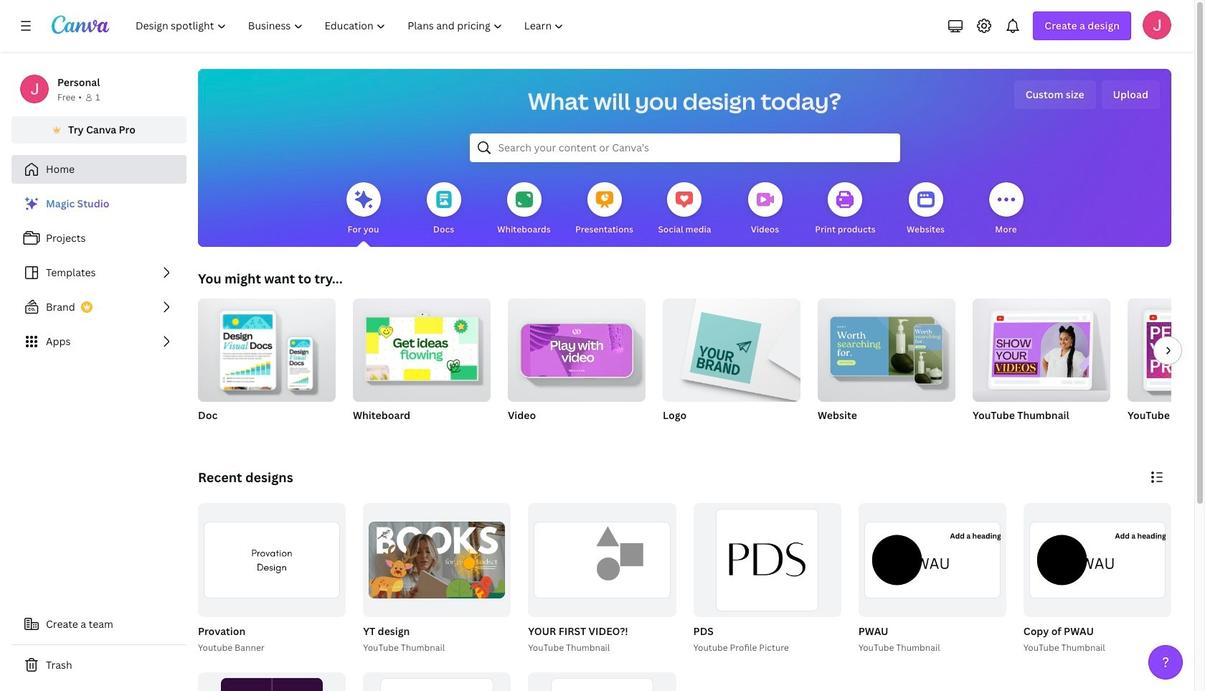Task type: locate. For each thing, give the bounding box(es) containing it.
group
[[198, 293, 336, 441], [198, 293, 336, 402], [353, 293, 491, 441], [353, 293, 491, 402], [508, 293, 646, 441], [508, 293, 646, 402], [663, 293, 801, 441], [663, 293, 801, 402], [818, 293, 956, 441], [818, 293, 956, 402], [973, 293, 1111, 441], [973, 293, 1111, 402], [1128, 299, 1206, 441], [1128, 299, 1206, 402], [195, 503, 346, 655], [198, 503, 346, 617], [360, 503, 511, 655], [363, 503, 511, 617], [526, 503, 676, 655], [691, 503, 842, 655], [694, 503, 842, 617], [856, 503, 1007, 655], [859, 503, 1007, 617], [1021, 503, 1172, 655], [1024, 503, 1172, 617], [198, 672, 346, 691], [363, 672, 511, 691], [528, 672, 676, 691]]

None search field
[[470, 133, 900, 162]]

top level navigation element
[[126, 11, 577, 40]]

list
[[11, 189, 187, 356]]

james peterson image
[[1143, 11, 1172, 39]]



Task type: describe. For each thing, give the bounding box(es) containing it.
Search search field
[[498, 134, 872, 161]]



Task type: vqa. For each thing, say whether or not it's contained in the screenshot.
Greg Robinson Icon
no



